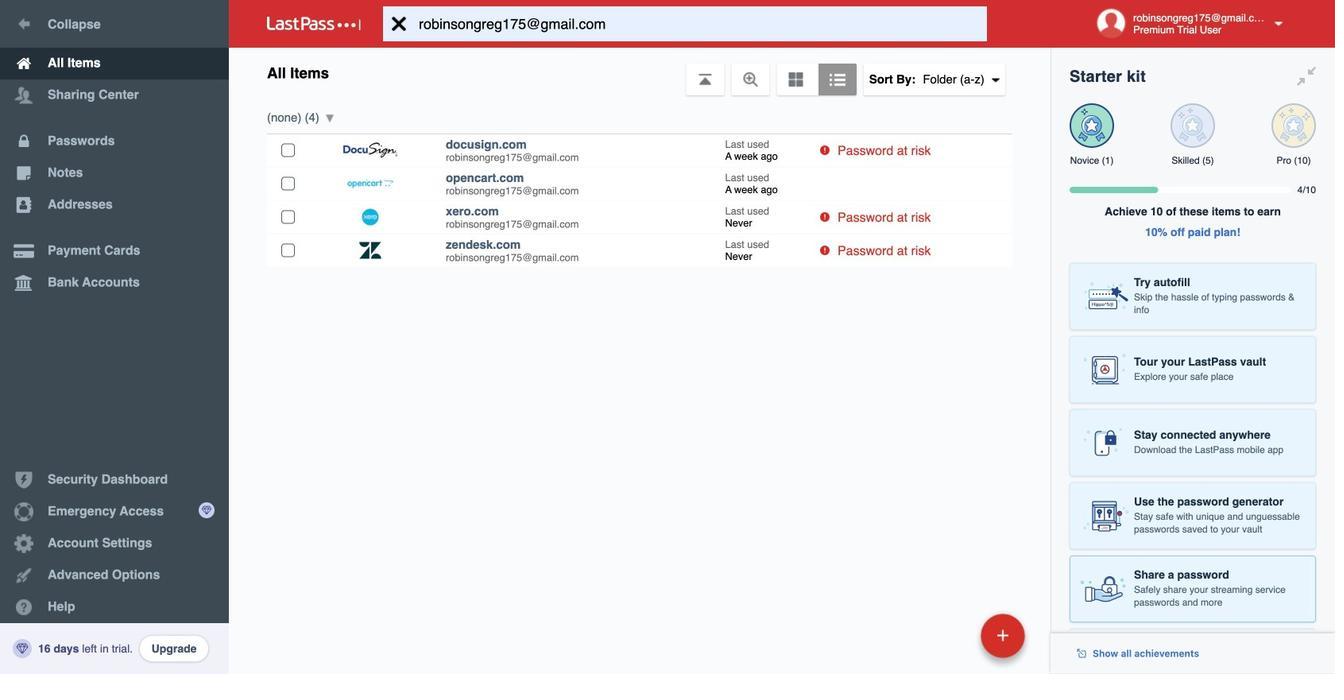 Task type: describe. For each thing, give the bounding box(es) containing it.
new item navigation
[[872, 609, 1035, 674]]

lastpass image
[[267, 17, 361, 31]]

search my vault text field
[[383, 6, 1019, 41]]

vault options navigation
[[229, 48, 1051, 95]]

Search search field
[[383, 6, 1019, 41]]



Task type: locate. For each thing, give the bounding box(es) containing it.
clear search image
[[383, 6, 415, 41]]

main navigation navigation
[[0, 0, 229, 674]]

new item element
[[872, 613, 1031, 658]]



